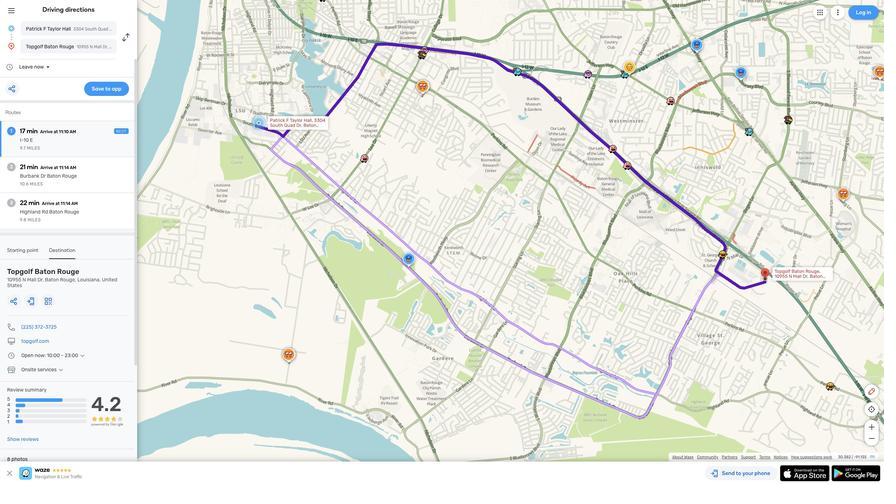 Task type: describe. For each thing, give the bounding box(es) containing it.
min for 22 min
[[29, 199, 40, 207]]

i-
[[20, 137, 23, 143]]

topgolf baton rouge
[[26, 44, 74, 50]]

10955
[[7, 277, 21, 283]]

rd
[[42, 209, 48, 215]]

photos
[[11, 457, 28, 463]]

store image
[[7, 366, 16, 374]]

terms link
[[760, 455, 771, 460]]

zoom out image
[[868, 435, 877, 443]]

directions
[[65, 6, 95, 14]]

1 horizontal spatial 1
[[11, 128, 12, 134]]

baton right dr,
[[45, 277, 59, 283]]

support
[[742, 455, 756, 460]]

baton up dr,
[[35, 267, 56, 276]]

baton inside highland rd baton rouge 9.8 miles
[[49, 209, 63, 215]]

states
[[7, 283, 22, 289]]

17
[[20, 127, 25, 135]]

show reviews
[[7, 437, 39, 443]]

waze
[[685, 455, 694, 460]]

1 inside 5 4 3 2 1
[[7, 419, 9, 426]]

louisiana,
[[77, 277, 101, 283]]

community
[[698, 455, 719, 460]]

how
[[792, 455, 800, 460]]

onsite services
[[21, 367, 57, 373]]

rouge inside topgolf baton rouge 10955 n mall dr, baton rouge, louisiana, united states
[[57, 267, 79, 276]]

destination button
[[49, 248, 75, 259]]

reviews
[[21, 437, 39, 443]]

at for 22 min
[[55, 201, 60, 206]]

onsite services button
[[21, 367, 65, 373]]

f
[[43, 26, 46, 32]]

8
[[7, 457, 10, 463]]

e
[[30, 137, 33, 143]]

arrive for 17 min
[[40, 129, 53, 134]]

traffic
[[70, 475, 82, 480]]

driving directions
[[43, 6, 95, 14]]

highland
[[20, 209, 41, 215]]

miles for 22 min
[[28, 218, 41, 223]]

patrick
[[26, 26, 42, 32]]

destination
[[49, 248, 75, 254]]

10:00
[[47, 353, 60, 359]]

routes
[[5, 110, 21, 116]]

location image
[[7, 42, 16, 51]]

mall
[[27, 277, 36, 283]]

starting point
[[7, 248, 38, 254]]

hall
[[62, 26, 71, 32]]

dr,
[[38, 277, 44, 283]]

open
[[21, 353, 33, 359]]

21
[[20, 163, 26, 171]]

partners
[[722, 455, 738, 460]]

8 photos
[[7, 457, 28, 463]]

partners link
[[722, 455, 738, 460]]

am for 22 min
[[71, 201, 78, 206]]

i-10 e 9.7 miles
[[20, 137, 40, 151]]

point
[[27, 248, 38, 254]]

zoom in image
[[868, 423, 877, 432]]

starting point button
[[7, 248, 38, 259]]

live
[[61, 475, 69, 480]]

min for 17 min
[[27, 127, 38, 135]]

dr
[[41, 173, 46, 179]]

review summary
[[7, 387, 47, 393]]

terms
[[760, 455, 771, 460]]

n
[[22, 277, 26, 283]]

4.2
[[91, 393, 122, 416]]

burbank dr baton rouge 10.6 miles
[[20, 173, 77, 187]]

services
[[37, 367, 57, 373]]

notices link
[[775, 455, 788, 460]]

chevron down image for open now: 10:00 - 23:00
[[78, 353, 87, 359]]

call image
[[7, 323, 16, 332]]

9.8
[[20, 218, 26, 223]]

arrive for 22 min
[[42, 201, 54, 206]]

topgolf.com link
[[21, 339, 49, 345]]

highland rd baton rouge 9.8 miles
[[20, 209, 79, 223]]

leave
[[19, 64, 33, 70]]

chevron down image for onsite services
[[57, 367, 65, 373]]

support link
[[742, 455, 756, 460]]

21 min arrive at 11:14 am
[[20, 163, 76, 171]]

at for 17 min
[[54, 129, 58, 134]]

computer image
[[7, 338, 16, 346]]

patrick f taylor hall
[[26, 26, 71, 32]]

clock image
[[5, 63, 14, 71]]

0 vertical spatial 2
[[10, 164, 13, 170]]

about
[[673, 455, 684, 460]]

min for 21 min
[[27, 163, 38, 171]]



Task type: locate. For each thing, give the bounding box(es) containing it.
community link
[[698, 455, 719, 460]]

0 vertical spatial miles
[[27, 146, 40, 151]]

- right 10:00
[[61, 353, 64, 359]]

driving
[[43, 6, 64, 14]]

2 vertical spatial at
[[55, 201, 60, 206]]

1 vertical spatial topgolf
[[7, 267, 33, 276]]

22 min arrive at 11:14 am
[[20, 199, 78, 207]]

patrick f taylor hall button
[[21, 21, 117, 36]]

topgolf up n
[[7, 267, 33, 276]]

am up highland rd baton rouge 9.8 miles
[[71, 201, 78, 206]]

arrive inside 17 min arrive at 11:10 am
[[40, 129, 53, 134]]

rouge inside burbank dr baton rouge 10.6 miles
[[62, 173, 77, 179]]

1 horizontal spatial chevron down image
[[78, 353, 87, 359]]

arrive
[[40, 129, 53, 134], [40, 165, 53, 170], [42, 201, 54, 206]]

at up burbank dr baton rouge 10.6 miles at the left
[[54, 165, 58, 170]]

about waze link
[[673, 455, 694, 460]]

rouge
[[59, 44, 74, 50], [62, 173, 77, 179], [64, 209, 79, 215], [57, 267, 79, 276]]

chevron down image
[[78, 353, 87, 359], [57, 367, 65, 373]]

1 vertical spatial 11:14
[[61, 201, 71, 206]]

3 down 5
[[7, 408, 10, 414]]

30.382
[[839, 455, 852, 460]]

taylor
[[47, 26, 61, 32]]

miles for 21 min
[[30, 182, 43, 187]]

1 vertical spatial 3
[[7, 408, 10, 414]]

starting
[[7, 248, 25, 254]]

0 vertical spatial -
[[61, 353, 64, 359]]

arrive left 11:10
[[40, 129, 53, 134]]

0 vertical spatial topgolf
[[26, 44, 43, 50]]

1 vertical spatial am
[[70, 165, 76, 170]]

at inside "22 min arrive at 11:14 am"
[[55, 201, 60, 206]]

miles down dr
[[30, 182, 43, 187]]

2 vertical spatial miles
[[28, 218, 41, 223]]

17 min arrive at 11:10 am
[[20, 127, 76, 135]]

miles down highland on the left top
[[28, 218, 41, 223]]

1
[[11, 128, 12, 134], [7, 419, 9, 426]]

onsite
[[21, 367, 36, 373]]

11:14 for 21 min
[[59, 165, 69, 170]]

0 vertical spatial at
[[54, 129, 58, 134]]

2 vertical spatial arrive
[[42, 201, 54, 206]]

rouge,
[[60, 277, 76, 283]]

1 vertical spatial miles
[[30, 182, 43, 187]]

arrive inside "22 min arrive at 11:14 am"
[[42, 201, 54, 206]]

arrive up rd
[[42, 201, 54, 206]]

10
[[23, 137, 29, 143]]

0 horizontal spatial chevron down image
[[57, 367, 65, 373]]

at for 21 min
[[54, 165, 58, 170]]

0 vertical spatial am
[[70, 129, 76, 134]]

9.7
[[20, 146, 26, 151]]

best
[[116, 129, 127, 134]]

0 horizontal spatial 1
[[7, 419, 9, 426]]

miles
[[27, 146, 40, 151], [30, 182, 43, 187], [28, 218, 41, 223]]

chevron down image down open now: 10:00 - 23:00 "button"
[[57, 367, 65, 373]]

about waze community partners support terms notices how suggestions work
[[673, 455, 833, 460]]

2
[[10, 164, 13, 170], [7, 414, 10, 420]]

|
[[853, 455, 854, 460]]

navigation & live traffic
[[35, 475, 82, 480]]

-
[[61, 353, 64, 359], [855, 455, 856, 460]]

min up e
[[27, 127, 38, 135]]

2 vertical spatial am
[[71, 201, 78, 206]]

at inside the "21 min arrive at 11:14 am"
[[54, 165, 58, 170]]

5
[[7, 397, 10, 403]]

11:14 up highland rd baton rouge 9.8 miles
[[61, 201, 71, 206]]

rouge inside button
[[59, 44, 74, 50]]

1 vertical spatial -
[[855, 455, 856, 460]]

30.382 | -91.135
[[839, 455, 867, 460]]

clock image
[[7, 352, 16, 360]]

3 left 22
[[10, 200, 13, 206]]

open now: 10:00 - 23:00 button
[[21, 353, 87, 359]]

11:14 inside the "21 min arrive at 11:14 am"
[[59, 165, 69, 170]]

0 vertical spatial 3
[[10, 200, 13, 206]]

how suggestions work link
[[792, 455, 833, 460]]

leave now
[[19, 64, 44, 70]]

miles inside highland rd baton rouge 9.8 miles
[[28, 218, 41, 223]]

3 inside 5 4 3 2 1
[[7, 408, 10, 414]]

notices
[[775, 455, 788, 460]]

0 vertical spatial min
[[27, 127, 38, 135]]

2 down 4
[[7, 414, 10, 420]]

11:14 up burbank dr baton rouge 10.6 miles at the left
[[59, 165, 69, 170]]

am inside the "21 min arrive at 11:14 am"
[[70, 165, 76, 170]]

2 vertical spatial min
[[29, 199, 40, 207]]

at left 11:10
[[54, 129, 58, 134]]

now
[[34, 64, 44, 70]]

open now: 10:00 - 23:00
[[21, 353, 78, 359]]

min
[[27, 127, 38, 135], [27, 163, 38, 171], [29, 199, 40, 207]]

baton right rd
[[49, 209, 63, 215]]

&
[[57, 475, 60, 480]]

topgolf.com
[[21, 339, 49, 345]]

(225) 372-3725 link
[[21, 324, 57, 330]]

baton inside button
[[44, 44, 58, 50]]

am right 11:10
[[70, 129, 76, 134]]

miles inside i-10 e 9.7 miles
[[27, 146, 40, 151]]

11:14 for 22 min
[[61, 201, 71, 206]]

am
[[70, 129, 76, 134], [70, 165, 76, 170], [71, 201, 78, 206]]

1 vertical spatial chevron down image
[[57, 367, 65, 373]]

x image
[[5, 469, 14, 478]]

topgolf for topgolf baton rouge 10955 n mall dr, baton rouge, louisiana, united states
[[7, 267, 33, 276]]

topgolf down patrick
[[26, 44, 43, 50]]

1 vertical spatial 2
[[7, 414, 10, 420]]

91.135
[[856, 455, 867, 460]]

11:14
[[59, 165, 69, 170], [61, 201, 71, 206]]

11:14 inside "22 min arrive at 11:14 am"
[[61, 201, 71, 206]]

1 vertical spatial at
[[54, 165, 58, 170]]

rouge inside highland rd baton rouge 9.8 miles
[[64, 209, 79, 215]]

3
[[10, 200, 13, 206], [7, 408, 10, 414]]

0 vertical spatial arrive
[[40, 129, 53, 134]]

am inside "22 min arrive at 11:14 am"
[[71, 201, 78, 206]]

2 left 21
[[10, 164, 13, 170]]

pencil image
[[868, 388, 877, 396]]

baton
[[44, 44, 58, 50], [47, 173, 61, 179], [49, 209, 63, 215], [35, 267, 56, 276], [45, 277, 59, 283]]

1 left 17
[[11, 128, 12, 134]]

1 vertical spatial min
[[27, 163, 38, 171]]

at inside 17 min arrive at 11:10 am
[[54, 129, 58, 134]]

23:00
[[65, 353, 78, 359]]

suggestions
[[801, 455, 823, 460]]

rouge down "22 min arrive at 11:14 am"
[[64, 209, 79, 215]]

link image
[[870, 454, 876, 460]]

0 vertical spatial 1
[[11, 128, 12, 134]]

0 horizontal spatial -
[[61, 353, 64, 359]]

at up highland rd baton rouge 9.8 miles
[[55, 201, 60, 206]]

min up highland on the left top
[[29, 199, 40, 207]]

arrive up dr
[[40, 165, 53, 170]]

now:
[[35, 353, 46, 359]]

show
[[7, 437, 20, 443]]

burbank
[[20, 173, 39, 179]]

topgolf baton rouge button
[[21, 39, 117, 53]]

(225)
[[21, 324, 33, 330]]

work
[[824, 455, 833, 460]]

current location image
[[7, 24, 16, 33]]

(225) 372-3725
[[21, 324, 57, 330]]

2 inside 5 4 3 2 1
[[7, 414, 10, 420]]

10.6
[[20, 182, 29, 187]]

at
[[54, 129, 58, 134], [54, 165, 58, 170], [55, 201, 60, 206]]

united
[[102, 277, 117, 283]]

rouge up the rouge,
[[57, 267, 79, 276]]

3725
[[45, 324, 57, 330]]

rouge down the "21 min arrive at 11:14 am"
[[62, 173, 77, 179]]

summary
[[25, 387, 47, 393]]

review
[[7, 387, 24, 393]]

- right |
[[855, 455, 856, 460]]

0 vertical spatial chevron down image
[[78, 353, 87, 359]]

topgolf for topgolf baton rouge
[[26, 44, 43, 50]]

1 horizontal spatial -
[[855, 455, 856, 460]]

baton right dr
[[47, 173, 61, 179]]

chevron down image right 10:00
[[78, 353, 87, 359]]

miles down e
[[27, 146, 40, 151]]

topgolf baton rouge 10955 n mall dr, baton rouge, louisiana, united states
[[7, 267, 117, 289]]

372-
[[35, 324, 45, 330]]

am up burbank dr baton rouge 10.6 miles at the left
[[70, 165, 76, 170]]

topgolf inside topgolf baton rouge 10955 n mall dr, baton rouge, louisiana, united states
[[7, 267, 33, 276]]

1 down 4
[[7, 419, 9, 426]]

am for 17 min
[[70, 129, 76, 134]]

1 vertical spatial 1
[[7, 419, 9, 426]]

11:10
[[59, 129, 69, 134]]

1 vertical spatial arrive
[[40, 165, 53, 170]]

baton down patrick f taylor hall
[[44, 44, 58, 50]]

am for 21 min
[[70, 165, 76, 170]]

topgolf
[[26, 44, 43, 50], [7, 267, 33, 276]]

chevron down image inside open now: 10:00 - 23:00 "button"
[[78, 353, 87, 359]]

am inside 17 min arrive at 11:10 am
[[70, 129, 76, 134]]

arrive inside the "21 min arrive at 11:14 am"
[[40, 165, 53, 170]]

navigation
[[35, 475, 56, 480]]

0 vertical spatial 11:14
[[59, 165, 69, 170]]

arrive for 21 min
[[40, 165, 53, 170]]

rouge down hall
[[59, 44, 74, 50]]

topgolf inside button
[[26, 44, 43, 50]]

4
[[7, 402, 10, 408]]

22
[[20, 199, 27, 207]]

miles inside burbank dr baton rouge 10.6 miles
[[30, 182, 43, 187]]

baton inside burbank dr baton rouge 10.6 miles
[[47, 173, 61, 179]]

min up the burbank at the top left
[[27, 163, 38, 171]]

chevron down image inside onsite services button
[[57, 367, 65, 373]]



Task type: vqa. For each thing, say whether or not it's contained in the screenshot.
the Onsite
yes



